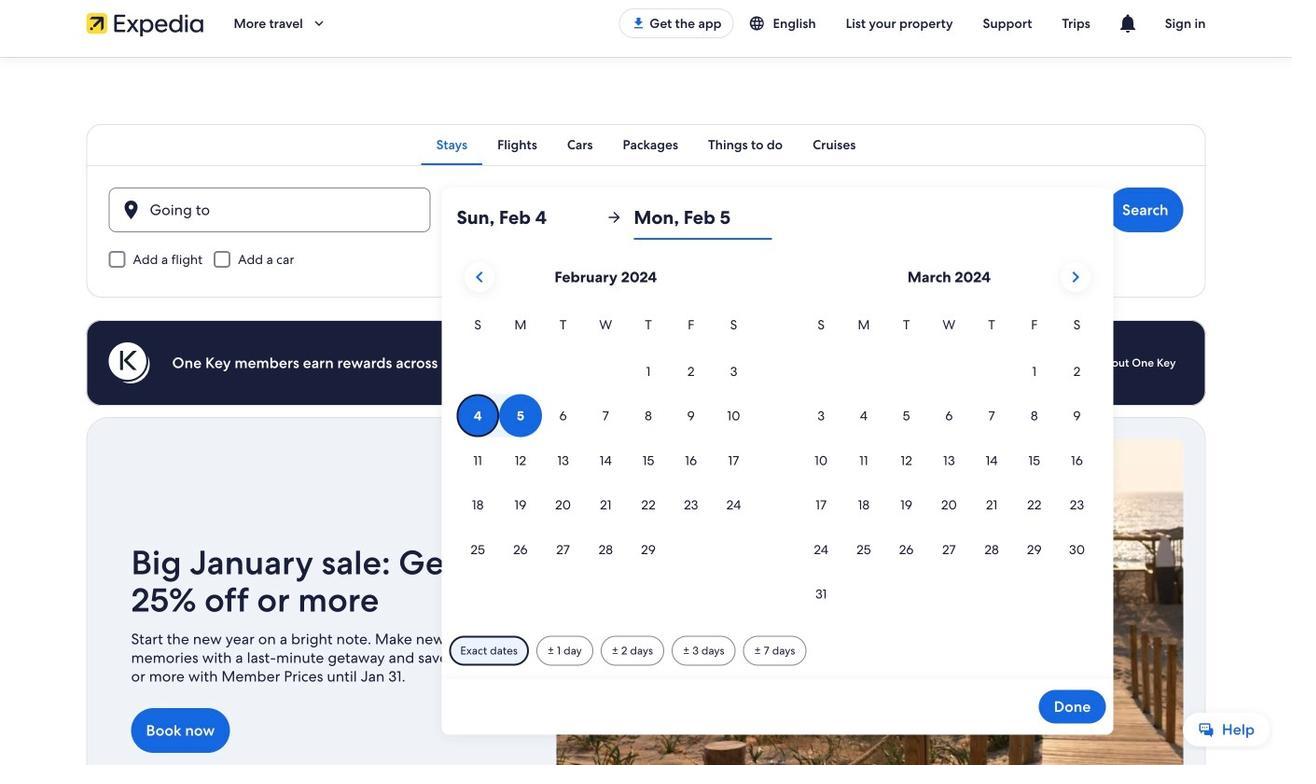 Task type: locate. For each thing, give the bounding box(es) containing it.
communication center icon image
[[1117, 12, 1139, 35]]

expedia logo image
[[86, 10, 204, 36]]

march 2024 element
[[800, 315, 1099, 617]]

main content
[[0, 57, 1293, 765]]

application
[[457, 255, 1099, 617]]

tab list
[[86, 124, 1206, 165]]

download the app button image
[[631, 16, 646, 31]]

directional image
[[606, 209, 623, 226]]



Task type: vqa. For each thing, say whether or not it's contained in the screenshot.
this within Firearms are not permitted on the premises of this property, including within hotel rooms. If requested, safekeeping of properly registered firearms can be arranged.
no



Task type: describe. For each thing, give the bounding box(es) containing it.
february 2024 element
[[457, 315, 755, 573]]

previous month image
[[468, 266, 491, 288]]

more travel image
[[311, 15, 327, 32]]

next month image
[[1065, 266, 1087, 288]]

small image
[[749, 15, 773, 32]]



